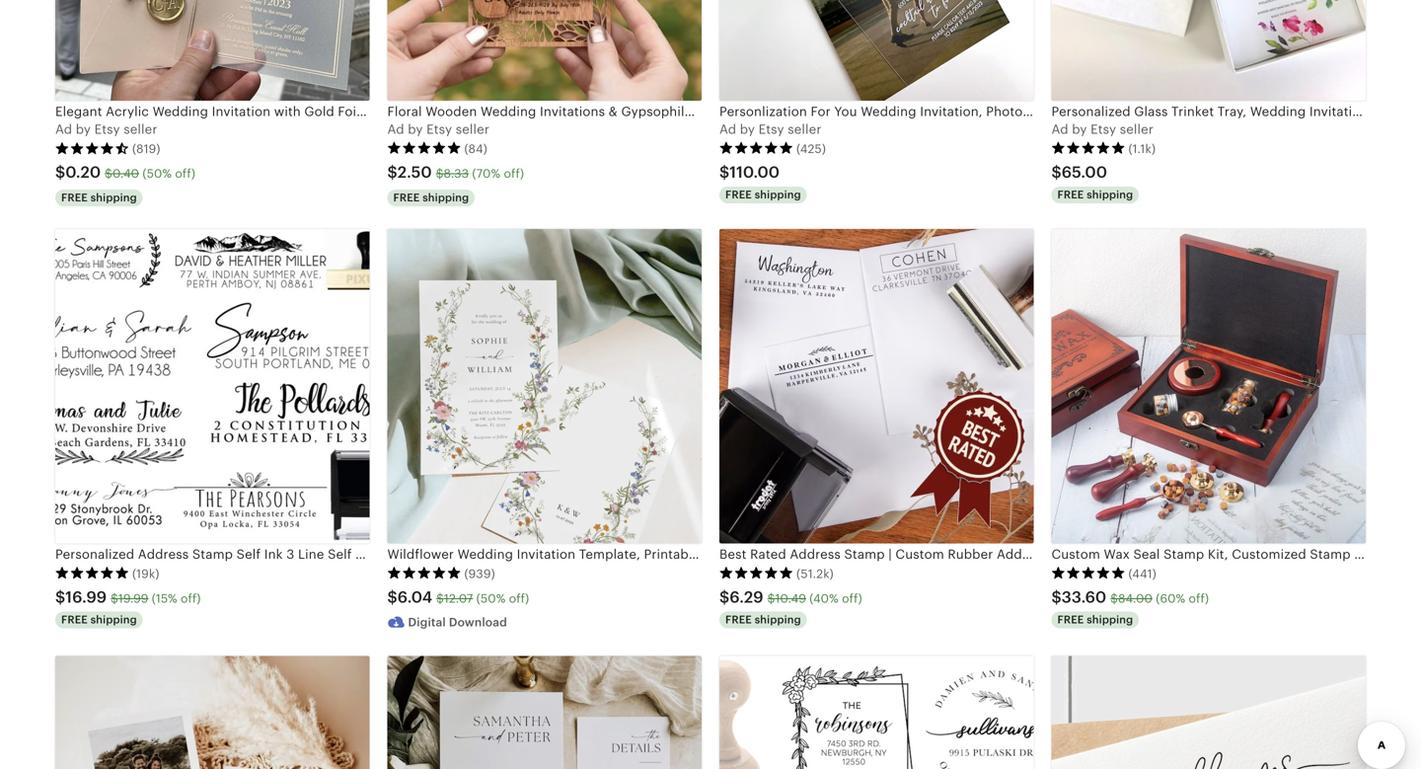 Task type: locate. For each thing, give the bounding box(es) containing it.
5 out of 5 stars image
[[387, 141, 462, 155], [720, 141, 794, 155], [1052, 141, 1126, 155], [55, 566, 129, 580], [387, 566, 462, 580], [720, 566, 794, 580], [1052, 566, 1126, 580]]

3 etsy from the left
[[759, 122, 785, 137]]

etsy up 4.5 out of 5 stars image
[[94, 122, 120, 137]]

1 a d b y etsy seller from the left
[[55, 122, 157, 137]]

(819)
[[132, 142, 160, 155]]

a d b y etsy seller up (425)
[[720, 122, 822, 137]]

5 out of 5 stars image up 6.29 at right bottom
[[720, 566, 794, 580]]

off) for 6.04
[[509, 592, 529, 605]]

shipping down 10.49
[[755, 614, 801, 626]]

(441)
[[1129, 567, 1157, 580]]

a up $ 110.00 free shipping
[[720, 122, 729, 137]]

free inside $ 110.00 free shipping
[[726, 189, 752, 201]]

0 horizontal spatial free shipping
[[61, 192, 137, 204]]

b for (84)
[[408, 122, 416, 137]]

off) inside $ 33.60 $ 84.00 (60% off) free shipping
[[1189, 592, 1210, 605]]

y for (819)
[[84, 122, 91, 137]]

free shipping down 2.50
[[393, 192, 469, 204]]

etsy up 65.00
[[1091, 122, 1117, 137]]

5 out of 5 stars image up 65.00
[[1052, 141, 1126, 155]]

y
[[84, 122, 91, 137], [416, 122, 423, 137], [748, 122, 755, 137], [1080, 122, 1087, 137]]

a d b y etsy seller for (819)
[[55, 122, 157, 137]]

$ 16.99 $ 19.99 (15% off) free shipping
[[55, 588, 201, 626]]

4 a d b y etsy seller from the left
[[1052, 122, 1154, 137]]

a d b y etsy seller for (425)
[[720, 122, 822, 137]]

b up the '110.00'
[[740, 122, 749, 137]]

a d b y etsy seller up the (84)
[[387, 122, 490, 137]]

free down the '110.00'
[[726, 189, 752, 201]]

shipping down 84.00
[[1087, 614, 1134, 626]]

wildflower wedding invitation template, printable wedding invitation, wedding invitation, boho wildflower invitation, floral wreath, wh1 image
[[387, 229, 702, 544]]

5 out of 5 stars image up the '110.00'
[[720, 141, 794, 155]]

110.00
[[730, 163, 780, 181]]

12.07
[[444, 592, 473, 605]]

2 y from the left
[[416, 122, 423, 137]]

y up 65.00
[[1080, 122, 1087, 137]]

5 out of 5 stars image up 33.60
[[1052, 566, 1126, 580]]

seller up the (84)
[[456, 122, 490, 137]]

shipping down the '110.00'
[[755, 189, 801, 201]]

shipping
[[755, 189, 801, 201], [1087, 189, 1134, 201], [91, 192, 137, 204], [423, 192, 469, 204], [91, 614, 137, 626], [755, 614, 801, 626], [1087, 614, 1134, 626]]

off) right 12.07
[[509, 592, 529, 605]]

off) right (70%
[[504, 167, 524, 180]]

free down 6.29 at right bottom
[[726, 614, 752, 626]]

seller
[[124, 122, 157, 137], [456, 122, 490, 137], [788, 122, 822, 137], [1120, 122, 1154, 137]]

free down 33.60
[[1058, 614, 1084, 626]]

etsy up $ 2.50 $ 8.33 (70% off) in the left of the page
[[427, 122, 452, 137]]

(50% inside $ 6.04 $ 12.07 (50% off)
[[477, 592, 506, 605]]

1 a from the left
[[55, 122, 64, 137]]

d up 2.50
[[396, 122, 404, 137]]

seller up (425)
[[788, 122, 822, 137]]

$ 65.00 free shipping
[[1052, 163, 1134, 201]]

$ 33.60 $ 84.00 (60% off) free shipping
[[1052, 588, 1210, 626]]

seller up "(1.1k)"
[[1120, 122, 1154, 137]]

d up 65.00
[[1061, 122, 1069, 137]]

(15%
[[152, 592, 177, 605]]

b for (1.1k)
[[1072, 122, 1081, 137]]

free down 65.00
[[1058, 189, 1084, 201]]

4 etsy from the left
[[1091, 122, 1117, 137]]

$ inside $ 6.04 $ 12.07 (50% off)
[[436, 592, 444, 605]]

2 d from the left
[[396, 122, 404, 137]]

1 b from the left
[[76, 122, 84, 137]]

5 out of 5 stars image up 16.99 on the left bottom of page
[[55, 566, 129, 580]]

$ 110.00 free shipping
[[720, 163, 801, 201]]

19.99
[[118, 592, 149, 605]]

d up the '110.00'
[[728, 122, 737, 137]]

seller for (1.1k)
[[1120, 122, 1154, 137]]

d
[[64, 122, 72, 137], [396, 122, 404, 137], [728, 122, 737, 137], [1061, 122, 1069, 137]]

1 horizontal spatial free shipping
[[393, 192, 469, 204]]

(51.2k)
[[797, 567, 834, 580]]

a d b y etsy seller
[[55, 122, 157, 137], [387, 122, 490, 137], [720, 122, 822, 137], [1052, 122, 1154, 137]]

3 a d b y etsy seller from the left
[[720, 122, 822, 137]]

4.5 out of 5 stars image
[[55, 141, 129, 155]]

$
[[55, 163, 65, 181], [387, 163, 398, 181], [720, 163, 730, 181], [1052, 163, 1062, 181], [105, 167, 113, 180], [436, 167, 444, 180], [55, 588, 65, 606], [387, 588, 398, 606], [720, 588, 730, 606], [1052, 588, 1062, 606], [111, 592, 118, 605], [436, 592, 444, 605], [768, 592, 775, 605], [1111, 592, 1119, 605]]

2 a d b y etsy seller from the left
[[387, 122, 490, 137]]

minimalist wedding invitation template | editable minimalist wedding invite | modern wedding invite | photo wedding invitation | m4 image
[[55, 656, 370, 769]]

digital
[[408, 616, 446, 629]]

(19k)
[[132, 567, 159, 580]]

a d b y etsy seller for (84)
[[387, 122, 490, 137]]

b up 65.00
[[1072, 122, 1081, 137]]

etsy up the '110.00'
[[759, 122, 785, 137]]

0.40
[[113, 167, 139, 180]]

$ inside $ 2.50 $ 8.33 (70% off)
[[436, 167, 444, 180]]

a for (425)
[[720, 122, 729, 137]]

2 etsy from the left
[[427, 122, 452, 137]]

5 out of 5 stars image for (425)
[[720, 141, 794, 155]]

d for (1.1k)
[[1061, 122, 1069, 137]]

1 seller from the left
[[124, 122, 157, 137]]

free shipping for 0.20
[[61, 192, 137, 204]]

off) inside $ 6.29 $ 10.49 (40% off) free shipping
[[842, 592, 863, 605]]

4 a from the left
[[1052, 122, 1061, 137]]

y for (84)
[[416, 122, 423, 137]]

off) inside $ 16.99 $ 19.99 (15% off) free shipping
[[181, 592, 201, 605]]

3 d from the left
[[728, 122, 737, 137]]

$ 2.50 $ 8.33 (70% off)
[[387, 163, 524, 181]]

shipping down the 19.99
[[91, 614, 137, 626]]

a up the $ 65.00 free shipping
[[1052, 122, 1061, 137]]

free shipping down 0.20
[[61, 192, 137, 204]]

free
[[726, 189, 752, 201], [1058, 189, 1084, 201], [61, 192, 88, 204], [393, 192, 420, 204], [61, 614, 88, 626], [726, 614, 752, 626], [1058, 614, 1084, 626]]

off) for 0.20
[[175, 167, 196, 180]]

(425)
[[797, 142, 826, 155]]

(1.1k)
[[1129, 142, 1156, 155]]

free down 16.99 on the left bottom of page
[[61, 614, 88, 626]]

off) right 0.40
[[175, 167, 196, 180]]

etsy
[[94, 122, 120, 137], [427, 122, 452, 137], [759, 122, 785, 137], [1091, 122, 1117, 137]]

return address stamp custom address stamp personalized stamp wood stamp self inking stamp calligraphy stamp wedding gift housewarming gift image
[[720, 656, 1034, 769]]

(50% down (819)
[[143, 167, 172, 180]]

2 seller from the left
[[456, 122, 490, 137]]

2 free shipping from the left
[[393, 192, 469, 204]]

seller up (819)
[[124, 122, 157, 137]]

best rated address stamp | custom rubber address stamp self-inking | personalized return address stamp image
[[720, 229, 1034, 544]]

1 etsy from the left
[[94, 122, 120, 137]]

shipping down '8.33'
[[423, 192, 469, 204]]

wedding invitation with qr code, minimal wedding invite suite, modern invite, simple editable invite template, #mm2 image
[[387, 656, 702, 769]]

floral wooden wedding invitations & gypsophila flowers, hand painted wood invitation 4" x 6" (10x15) cm 100% birch tree image
[[387, 0, 702, 101]]

off) right (40%
[[842, 592, 863, 605]]

shipping down 65.00
[[1087, 189, 1134, 201]]

a d b y etsy seller for (1.1k)
[[1052, 122, 1154, 137]]

shipping inside $ 33.60 $ 84.00 (60% off) free shipping
[[1087, 614, 1134, 626]]

y up the '110.00'
[[748, 122, 755, 137]]

d up 4.5 out of 5 stars image
[[64, 122, 72, 137]]

y up 2.50
[[416, 122, 423, 137]]

off) inside $ 0.20 $ 0.40 (50% off)
[[175, 167, 196, 180]]

(939)
[[465, 567, 495, 580]]

1 y from the left
[[84, 122, 91, 137]]

d for (819)
[[64, 122, 72, 137]]

(50%
[[143, 167, 172, 180], [477, 592, 506, 605]]

elegant acrylic wedding invitation with gold foil accents, blush foil-stamped wedding invitation with envelope, unique invitation image
[[55, 0, 370, 101]]

8.33
[[444, 167, 469, 180]]

5 out of 5 stars image up 2.50
[[387, 141, 462, 155]]

3 a from the left
[[720, 122, 729, 137]]

y up 4.5 out of 5 stars image
[[84, 122, 91, 137]]

1 vertical spatial (50%
[[477, 592, 506, 605]]

personalized glass trinket tray, wedding invitation keepsake, photo keepsake gift, cameoglassprints image
[[1052, 0, 1366, 101]]

(50% inside $ 0.20 $ 0.40 (50% off)
[[143, 167, 172, 180]]

(50% up the "download"
[[477, 592, 506, 605]]

2 b from the left
[[408, 122, 416, 137]]

1 horizontal spatial (50%
[[477, 592, 506, 605]]

a
[[55, 122, 64, 137], [387, 122, 396, 137], [720, 122, 729, 137], [1052, 122, 1061, 137]]

a d b y etsy seller up "(1.1k)"
[[1052, 122, 1154, 137]]

off) right (60%
[[1189, 592, 1210, 605]]

0.20
[[65, 163, 101, 181]]

3 y from the left
[[748, 122, 755, 137]]

a d b y etsy seller up 4.5 out of 5 stars image
[[55, 122, 157, 137]]

$ 6.04 $ 12.07 (50% off)
[[387, 588, 529, 606]]

etsy for (425)
[[759, 122, 785, 137]]

b
[[76, 122, 84, 137], [408, 122, 416, 137], [740, 122, 749, 137], [1072, 122, 1081, 137]]

off) inside $ 2.50 $ 8.33 (70% off)
[[504, 167, 524, 180]]

4 y from the left
[[1080, 122, 1087, 137]]

off) inside $ 6.04 $ 12.07 (50% off)
[[509, 592, 529, 605]]

0 vertical spatial (50%
[[143, 167, 172, 180]]

(60%
[[1156, 592, 1186, 605]]

3 seller from the left
[[788, 122, 822, 137]]

shipping inside $ 6.29 $ 10.49 (40% off) free shipping
[[755, 614, 801, 626]]

5 out of 5 stars image for (19k)
[[55, 566, 129, 580]]

4 seller from the left
[[1120, 122, 1154, 137]]

b up 2.50
[[408, 122, 416, 137]]

off)
[[175, 167, 196, 180], [504, 167, 524, 180], [181, 592, 201, 605], [509, 592, 529, 605], [842, 592, 863, 605], [1189, 592, 1210, 605]]

off) for 16.99
[[181, 592, 201, 605]]

1 free shipping from the left
[[61, 192, 137, 204]]

a for (1.1k)
[[1052, 122, 1061, 137]]

4 d from the left
[[1061, 122, 1069, 137]]

a up $ 2.50 $ 8.33 (70% off) in the left of the page
[[387, 122, 396, 137]]

off) right (15%
[[181, 592, 201, 605]]

a up 4.5 out of 5 stars image
[[55, 122, 64, 137]]

3 b from the left
[[740, 122, 749, 137]]

2 a from the left
[[387, 122, 396, 137]]

free shipping
[[61, 192, 137, 204], [393, 192, 469, 204]]

0 horizontal spatial (50%
[[143, 167, 172, 180]]

6.29
[[730, 588, 764, 606]]

4 b from the left
[[1072, 122, 1081, 137]]

5 out of 5 stars image up 6.04
[[387, 566, 462, 580]]

1 d from the left
[[64, 122, 72, 137]]

5 out of 5 stars image for (84)
[[387, 141, 462, 155]]

free inside $ 33.60 $ 84.00 (60% off) free shipping
[[1058, 614, 1084, 626]]

b up 4.5 out of 5 stars image
[[76, 122, 84, 137]]



Task type: describe. For each thing, give the bounding box(es) containing it.
free down 0.20
[[61, 192, 88, 204]]

off) for 2.50
[[504, 167, 524, 180]]

off) for 33.60
[[1189, 592, 1210, 605]]

free shipping for 2.50
[[393, 192, 469, 204]]

$ 0.20 $ 0.40 (50% off)
[[55, 163, 196, 181]]

b for (425)
[[740, 122, 749, 137]]

seller for (84)
[[456, 122, 490, 137]]

84.00
[[1119, 592, 1153, 605]]

65.00
[[1062, 163, 1108, 181]]

5 out of 5 stars image for (51.2k)
[[720, 566, 794, 580]]

$ inside the $ 65.00 free shipping
[[1052, 163, 1062, 181]]

33.60
[[1062, 588, 1107, 606]]

(70%
[[472, 167, 501, 180]]

etsy for (819)
[[94, 122, 120, 137]]

(40%
[[810, 592, 839, 605]]

shipping down 0.40
[[91, 192, 137, 204]]

5 out of 5 stars image for (1.1k)
[[1052, 141, 1126, 155]]

$ inside $ 0.20 $ 0.40 (50% off)
[[105, 167, 113, 180]]

a for (84)
[[387, 122, 396, 137]]

b for (819)
[[76, 122, 84, 137]]

shipping inside $ 16.99 $ 19.99 (15% off) free shipping
[[91, 614, 137, 626]]

(50% for 0.20
[[143, 167, 172, 180]]

y for (1.1k)
[[1080, 122, 1087, 137]]

shipping inside the $ 65.00 free shipping
[[1087, 189, 1134, 201]]

2.50
[[398, 163, 432, 181]]

return address stamp | address stamp self inking | custom stamp | custom address stamp | personalized address stamp | premium stamp image
[[1052, 656, 1366, 769]]

$ inside $ 110.00 free shipping
[[720, 163, 730, 181]]

(50% for 6.04
[[477, 592, 506, 605]]

d for (425)
[[728, 122, 737, 137]]

off) for 6.29
[[842, 592, 863, 605]]

5 out of 5 stars image for (441)
[[1052, 566, 1126, 580]]

etsy for (84)
[[427, 122, 452, 137]]

16.99
[[65, 588, 107, 606]]

6.04
[[398, 588, 433, 606]]

digital download
[[408, 616, 507, 629]]

$ 6.29 $ 10.49 (40% off) free shipping
[[720, 588, 863, 626]]

download
[[449, 616, 507, 629]]

etsy for (1.1k)
[[1091, 122, 1117, 137]]

d for (84)
[[396, 122, 404, 137]]

y for (425)
[[748, 122, 755, 137]]

free inside $ 6.29 $ 10.49 (40% off) free shipping
[[726, 614, 752, 626]]

shipping inside $ 110.00 free shipping
[[755, 189, 801, 201]]

seller for (819)
[[124, 122, 157, 137]]

(84)
[[465, 142, 488, 155]]

custom wax seal stamp kit, customized stamp for wedding, custom personalized wax stamp,custom-made wedding seal wax stamp,wax seal stamp kit image
[[1052, 229, 1366, 544]]

personalized address stamp self ink 3 line self inking modern business family or wedding stamper housewarming gift image
[[55, 229, 370, 544]]

personlization for you wedding invitation, photo invitations, minimalist design, clear or frost wedding invitation set, special for you image
[[720, 0, 1034, 101]]

free inside the $ 65.00 free shipping
[[1058, 189, 1084, 201]]

seller for (425)
[[788, 122, 822, 137]]

5 out of 5 stars image for (939)
[[387, 566, 462, 580]]

a for (819)
[[55, 122, 64, 137]]

10.49
[[775, 592, 807, 605]]

free inside $ 16.99 $ 19.99 (15% off) free shipping
[[61, 614, 88, 626]]

free down 2.50
[[393, 192, 420, 204]]



Task type: vqa. For each thing, say whether or not it's contained in the screenshot.


